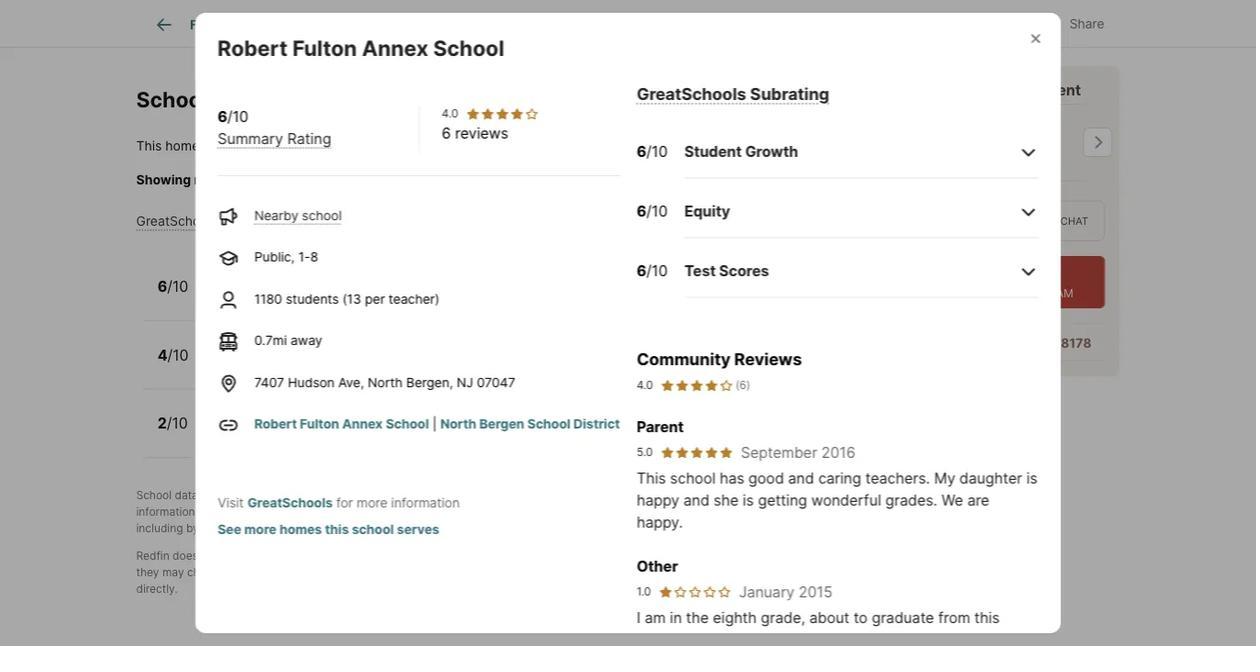Task type: describe. For each thing, give the bounding box(es) containing it.
• up 7407 hudson ave, north bergen, nj 07047
[[378, 358, 386, 374]]

1 horizontal spatial rating 4.0 out of 5 element
[[660, 377, 734, 394]]

7407
[[254, 375, 284, 390]]

6 left the .
[[442, 124, 451, 142]]

or inside first step, and conduct their own investigation to determine their desired schools or school districts, including by contacting and visiting the schools themselves.
[[707, 505, 718, 519]]

per
[[365, 291, 385, 307]]

at
[[1012, 287, 1022, 300]]

0.7mi away
[[254, 333, 322, 348]]

to up years.
[[853, 609, 867, 626]]

10:00
[[1025, 287, 1054, 300]]

she
[[713, 491, 738, 509]]

to inside guaranteed to be accurate. to verify school enrollment eligibility, contact the school district directly.
[[354, 566, 364, 579]]

away
[[290, 333, 322, 348]]

renters
[[652, 489, 689, 502]]

rating 5.0 out of 5 element
[[660, 445, 733, 460]]

the inside guaranteed to be accurate. to verify school enrollment eligibility, contact the school district directly.
[[673, 566, 690, 579]]

subrating
[[750, 84, 829, 104]]

all
[[585, 172, 599, 188]]

schools.
[[241, 172, 293, 188]]

3 tab from the left
[[459, 3, 598, 47]]

fulton for robert fulton annex school
[[292, 35, 357, 61]]

see
[[560, 172, 582, 188]]

nearby
[[194, 172, 238, 188]]

september
[[741, 443, 817, 461]]

bergen for this home is within the north bergen school district .
[[319, 138, 364, 154]]

rating 1.0 out of 5 element
[[658, 585, 731, 599]]

information inside , a nonprofit organization. redfin recommends buyers and renters use greatschools information and ratings as a
[[136, 505, 195, 519]]

and left she
[[683, 491, 709, 509]]

and up desired
[[629, 489, 649, 502]]

(443)
[[991, 335, 1027, 351]]

available:
[[906, 287, 955, 300]]

6 left student
[[636, 143, 646, 161]]

change
[[187, 566, 226, 579]]

nj
[[456, 375, 473, 390]]

determine
[[539, 505, 592, 519]]

data
[[175, 489, 198, 502]]

please
[[296, 172, 337, 188]]

am
[[1057, 287, 1074, 300]]

/10 down 4 /10
[[167, 414, 188, 432]]

0 vertical spatial by
[[262, 489, 274, 502]]

a right the with
[[919, 81, 927, 99]]

bergen for robert fulton annex school | north bergen school district
[[479, 416, 524, 432]]

1.0
[[636, 585, 651, 598]]

be inside school service boundaries are intended to be used as a reference only; they may change and are not
[[647, 549, 660, 563]]

6 left test
[[636, 262, 646, 280]]

and down ,
[[337, 505, 356, 519]]

robert fulton annex school | north bergen school district
[[254, 416, 620, 432]]

reviews
[[455, 124, 508, 142]]

is right she
[[742, 491, 754, 509]]

enrollment
[[521, 566, 576, 579]]

homes
[[279, 521, 322, 537]]

north inside the north bergen high school public, 9-12 • serves this home • 1.0mi
[[209, 406, 250, 424]]

feed tab list
[[136, 0, 777, 47]]

public, inside the north bergen high school public, 9-12 • serves this home • 1.0mi
[[209, 426, 249, 442]]

information inside robert fulton annex school dialog
[[391, 495, 460, 510]]

(443) 426-8178
[[991, 335, 1092, 351]]

bergen,
[[406, 375, 453, 390]]

tour
[[997, 266, 1026, 284]]

tour via video chat list box
[[848, 200, 1105, 242]]

elementary
[[348, 338, 430, 356]]

school inside horace mann no. 9 elementary school public, 1-8 • nearby school • 0.9mi
[[433, 338, 483, 356]]

/10 inside 6 /10 summary rating
[[227, 107, 248, 125]]

1180
[[254, 291, 282, 307]]

1- inside horace mann no. 9 elementary school public, 1-8 • nearby school • 0.9mi
[[253, 358, 265, 374]]

4 tab from the left
[[598, 3, 683, 47]]

robert for robert fulton annex school | north bergen school district
[[254, 416, 297, 432]]

district for robert fulton annex school | north bergen school district
[[573, 416, 620, 432]]

the right within
[[256, 138, 276, 154]]

6 inside 6 /10 public, 1-8 • nearby school • 0.7mi
[[158, 278, 167, 295]]

north right | in the bottom left of the page
[[440, 416, 476, 432]]

annex for robert fulton annex school
[[362, 35, 428, 61]]

school up rating 1.0 out of 5 element
[[693, 566, 728, 579]]

the inside i am in the eighth grade, about to graduate from this school i've went to for 7 1/2 years. i have made man
[[686, 609, 709, 626]]

0 vertical spatial more
[[356, 495, 387, 510]]

school down service
[[484, 566, 518, 579]]

is left within
[[203, 138, 213, 154]]

school left | in the bottom left of the page
[[385, 416, 429, 432]]

teacher)
[[388, 291, 439, 307]]

school inside i am in the eighth grade, about to graduate from this school i've went to for 7 1/2 years. i have made man
[[636, 631, 682, 646]]

0 vertical spatial i
[[636, 609, 640, 626]]

visit
[[217, 495, 243, 510]]

school up recommends
[[527, 416, 570, 432]]

and up "see"
[[198, 505, 218, 519]]

i am in the eighth grade, about to graduate from this school i've went to for 7 1/2 years. i have made man
[[636, 609, 1039, 646]]

own
[[432, 505, 454, 519]]

5 tab from the left
[[683, 3, 762, 47]]

is right data
[[201, 489, 210, 502]]

this down step,
[[325, 521, 349, 537]]

buyers
[[591, 489, 626, 502]]

endorse
[[221, 549, 264, 563]]

/10 inside 6 /10 public, 1-8 • nearby school • 0.7mi
[[167, 278, 188, 295]]

equity
[[684, 202, 730, 220]]

robert for robert fulton annex school
[[217, 35, 287, 61]]

guarantee
[[281, 549, 334, 563]]

• left 1.0mi
[[404, 426, 411, 442]]

6 /10 for equity
[[636, 202, 667, 220]]

1.0mi
[[415, 426, 446, 442]]

0.7mi inside 6 /10 public, 1-8 • nearby school • 0.7mi
[[389, 290, 422, 305]]

agent
[[1040, 81, 1081, 99]]

8 inside horace mann no. 9 elementary school public, 1-8 • nearby school • 0.9mi
[[265, 358, 273, 374]]

6 /10 for student growth
[[636, 143, 667, 161]]

426-
[[1030, 335, 1061, 351]]

january 2015
[[739, 583, 832, 601]]

this for this home is within the north bergen school district .
[[136, 138, 162, 154]]

community reviews
[[636, 349, 802, 369]]

1 horizontal spatial schools
[[602, 172, 649, 188]]

school left data
[[136, 489, 172, 502]]

tour via video chat
[[976, 215, 1089, 227]]

september 2016
[[741, 443, 855, 461]]

0 horizontal spatial rating 4.0 out of 5 element
[[465, 107, 539, 121]]

robert fulton annex school link
[[254, 416, 429, 432]]

7
[[793, 631, 802, 646]]

no.
[[308, 338, 331, 356]]

12
[[267, 426, 281, 442]]

verify
[[451, 566, 481, 579]]

2 /10
[[158, 414, 188, 432]]

school down please
[[302, 207, 341, 223]]

robert fulton annex school element
[[217, 13, 526, 61]]

information.
[[359, 549, 421, 563]]

this up guaranteed
[[337, 549, 356, 563]]

1 horizontal spatial are
[[565, 549, 581, 563]]

greatschools up the visiting
[[247, 495, 332, 510]]

/10 down serving
[[646, 202, 667, 220]]

feed
[[190, 17, 220, 32]]

and up redfin does not endorse or guarantee this information.
[[260, 522, 280, 535]]

greatschools up step,
[[277, 489, 347, 502]]

1 their from the left
[[405, 505, 429, 519]]

by inside first step, and conduct their own investigation to determine their desired schools or school districts, including by contacting and visiting the schools themselves.
[[186, 522, 199, 535]]

recommends
[[520, 489, 588, 502]]

6 /10 summary rating
[[217, 107, 331, 147]]

contact
[[631, 566, 670, 579]]

• right 12
[[284, 426, 292, 442]]

home inside the north bergen high school public, 9-12 • serves this home • 1.0mi
[[366, 426, 400, 442]]

first step, and conduct their own investigation to determine their desired schools or school districts, including by contacting and visiting the schools themselves.
[[136, 505, 803, 535]]

accurate.
[[384, 566, 432, 579]]

redfin inside , a nonprofit organization. redfin recommends buyers and renters use greatschools information and ratings as a
[[484, 489, 517, 502]]

are inside this school has good and caring teachers. my daughter is happy and she is getting wonderful grades. we are happy.
[[967, 491, 989, 509]]

directly.
[[136, 582, 178, 596]]

my
[[934, 469, 955, 487]]

public, inside 6 /10 public, 1-8 • nearby school • 0.7mi
[[209, 290, 249, 305]]

greatschools link
[[247, 495, 332, 510]]

1 horizontal spatial 4.0
[[636, 379, 653, 392]]

does
[[173, 549, 198, 563]]

boundaries
[[503, 549, 561, 563]]

guaranteed to be accurate. to verify school enrollment eligibility, contact the school district directly.
[[136, 566, 767, 596]]

horace
[[209, 338, 261, 356]]

• down 'mann'
[[276, 358, 284, 374]]

school inside the north bergen high school public, 9-12 • serves this home • 1.0mi
[[345, 406, 395, 424]]

school right check
[[404, 172, 444, 188]]

0 vertical spatial north bergen school district link
[[280, 138, 460, 154]]

summary inside 6 /10 summary rating
[[217, 129, 283, 147]]

• right (13
[[378, 290, 386, 305]]

greatschools down showing
[[136, 214, 218, 229]]

north up please
[[280, 138, 316, 154]]

greatschools inside , a nonprofit organization. redfin recommends buyers and renters use greatschools information and ratings as a
[[714, 489, 783, 502]]

school up check
[[367, 138, 410, 154]]

(13
[[342, 291, 361, 307]]

2 tab from the left
[[328, 3, 459, 47]]

rating inside 6 /10 summary rating
[[287, 129, 331, 147]]

the right check
[[380, 172, 400, 188]]

scores
[[719, 262, 769, 280]]

school inside this school has good and caring teachers. my daughter is happy and she is getting wonderful grades. we are happy.
[[670, 469, 715, 487]]

student growth
[[684, 143, 798, 161]]

premier
[[980, 81, 1037, 99]]

investigation
[[457, 505, 523, 519]]

mann
[[264, 338, 304, 356]]

/10 left test
[[646, 262, 667, 280]]

schedule tour next available: tomorrow at 10:00 am
[[879, 266, 1074, 300]]

with
[[884, 81, 915, 99]]



Task type: vqa. For each thing, say whether or not it's contained in the screenshot.
away at the bottom left
yes



Task type: locate. For each thing, give the bounding box(es) containing it.
public, left 9- on the left bottom of the page
[[209, 426, 249, 442]]

nearby
[[254, 207, 298, 223], [287, 290, 331, 305], [287, 358, 331, 374]]

0 vertical spatial or
[[707, 505, 718, 519]]

test scores button
[[684, 246, 1039, 298]]

1 vertical spatial fulton
[[300, 416, 339, 432]]

and inside school service boundaries are intended to be used as a reference only; they may change and are not
[[229, 566, 248, 579]]

1 vertical spatial rating 4.0 out of 5 element
[[660, 377, 734, 394]]

is right daughter
[[1026, 469, 1038, 487]]

1 horizontal spatial more
[[356, 495, 387, 510]]

1- up 6 /10 public, 1-8 • nearby school • 0.7mi
[[298, 249, 310, 265]]

public, left 1180
[[209, 290, 249, 305]]

rating 4.0 out of 5 element
[[465, 107, 539, 121], [660, 377, 734, 394]]

0 vertical spatial as
[[260, 505, 272, 519]]

visit greatschools for more information
[[217, 495, 460, 510]]

4.0
[[442, 107, 458, 120], [636, 379, 653, 392]]

1 horizontal spatial bergen
[[319, 138, 364, 154]]

home up showing
[[166, 138, 199, 154]]

schools
[[136, 86, 219, 112]]

are down endorse
[[251, 566, 268, 579]]

2 horizontal spatial schools
[[664, 505, 704, 519]]

are up enrollment
[[565, 549, 581, 563]]

1 vertical spatial annex
[[342, 416, 382, 432]]

6 left equity
[[636, 202, 646, 220]]

0 horizontal spatial as
[[260, 505, 272, 519]]

friday
[[1027, 162, 1060, 173]]

6 reviews
[[442, 124, 508, 142]]

district inside guaranteed to be accurate. to verify school enrollment eligibility, contact the school district directly.
[[731, 566, 767, 579]]

grades.
[[885, 491, 937, 509]]

1 vertical spatial summary
[[221, 214, 279, 229]]

0 horizontal spatial 4.0
[[442, 107, 458, 120]]

school inside school service boundaries are intended to be used as a reference only; they may change and are not
[[424, 549, 459, 563]]

0 vertical spatial nearby
[[254, 207, 298, 223]]

to left see
[[544, 172, 556, 188]]

bergen down 07047
[[479, 416, 524, 432]]

0 vertical spatial tour
[[848, 81, 880, 99]]

schools right all at top
[[602, 172, 649, 188]]

january
[[739, 583, 794, 601]]

greatschools summary rating
[[136, 214, 321, 229]]

via
[[1007, 215, 1024, 227]]

0 vertical spatial fulton
[[292, 35, 357, 61]]

for right step,
[[336, 495, 353, 510]]

robert fulton annex school dialog
[[195, 13, 1061, 646]]

0 horizontal spatial redfin
[[136, 549, 170, 563]]

showing
[[136, 172, 191, 188]]

desired
[[622, 505, 661, 519]]

1 tab from the left
[[237, 3, 328, 47]]

be up contact
[[647, 549, 660, 563]]

6 /10 for test scores
[[636, 262, 667, 280]]

districts,
[[758, 505, 803, 519]]

bergen
[[319, 138, 364, 154], [254, 406, 305, 424], [479, 416, 524, 432]]

for left 7
[[770, 631, 789, 646]]

this inside this school has good and caring teachers. my daughter is happy and she is getting wonderful grades. we are happy.
[[636, 469, 666, 487]]

north down 0.9mi
[[367, 375, 402, 390]]

0 horizontal spatial their
[[405, 505, 429, 519]]

this right from
[[974, 609, 1000, 626]]

1 vertical spatial tour
[[976, 215, 1005, 227]]

community
[[636, 349, 730, 369]]

tour for tour with a redfin premier agent
[[848, 81, 880, 99]]

home
[[166, 138, 199, 154], [366, 426, 400, 442]]

rating up the public, 1-8
[[282, 214, 321, 229]]

school down has
[[721, 505, 755, 519]]

1 vertical spatial north bergen school district link
[[440, 416, 620, 432]]

0 horizontal spatial i
[[636, 609, 640, 626]]

the up i've
[[686, 609, 709, 626]]

public, inside horace mann no. 9 elementary school public, 1-8 • nearby school • 0.9mi
[[209, 358, 249, 374]]

not
[[201, 549, 218, 563], [271, 566, 288, 579]]

for inside i am in the eighth grade, about to graduate from this school i've went to for 7 1/2 years. i have made man
[[770, 631, 789, 646]]

the
[[256, 138, 276, 154], [380, 172, 400, 188], [323, 522, 340, 535], [673, 566, 690, 579], [686, 609, 709, 626]]

bergen up check
[[319, 138, 364, 154]]

2 vertical spatial 6 /10
[[636, 262, 667, 280]]

0 vertical spatial this
[[136, 138, 162, 154]]

robert down 7407
[[254, 416, 297, 432]]

school down conduct
[[352, 521, 394, 537]]

equity button
[[684, 186, 1039, 238]]

as
[[260, 505, 272, 519], [692, 549, 704, 563]]

be down the information.
[[367, 566, 381, 579]]

1 horizontal spatial information
[[391, 495, 460, 510]]

1 vertical spatial redfin
[[484, 489, 517, 502]]

8178
[[1061, 335, 1092, 351]]

0 horizontal spatial tour
[[848, 81, 880, 99]]

tab
[[237, 3, 328, 47], [328, 3, 459, 47], [459, 3, 598, 47], [598, 3, 683, 47], [683, 3, 762, 47]]

use
[[692, 489, 710, 502]]

1-
[[298, 249, 310, 265], [253, 290, 265, 305], [253, 358, 265, 374]]

are down daughter
[[967, 491, 989, 509]]

/10 up 4 /10
[[167, 278, 188, 295]]

daughter
[[959, 469, 1022, 487]]

8 inside 6 /10 public, 1-8 • nearby school • 0.7mi
[[265, 290, 273, 305]]

showing nearby schools. please check the school district website to see all schools serving this home.
[[136, 172, 764, 188]]

their up themselves.
[[405, 505, 429, 519]]

0.9mi
[[389, 358, 423, 374]]

/10 left "horace"
[[167, 346, 189, 364]]

1 vertical spatial not
[[271, 566, 288, 579]]

school down 7407 hudson ave, north bergen, nj 07047
[[345, 406, 395, 424]]

greatschools up student
[[636, 84, 746, 104]]

bergen inside the north bergen high school public, 9-12 • serves this home • 1.0mi
[[254, 406, 305, 424]]

about
[[809, 609, 849, 626]]

used
[[663, 549, 689, 563]]

by
[[262, 489, 274, 502], [186, 522, 199, 535]]

0 vertical spatial be
[[647, 549, 660, 563]]

option
[[848, 200, 964, 242]]

this
[[136, 138, 162, 154], [636, 469, 666, 487]]

this inside i am in the eighth grade, about to graduate from this school i've went to for 7 1/2 years. i have made man
[[974, 609, 1000, 626]]

8 inside robert fulton annex school dialog
[[310, 249, 318, 265]]

0.7mi right the per
[[389, 290, 422, 305]]

8 left students
[[265, 290, 273, 305]]

bergen inside robert fulton annex school dialog
[[479, 416, 524, 432]]

0 vertical spatial rating
[[287, 129, 331, 147]]

see more homes this school serves link
[[217, 521, 439, 537]]

0 horizontal spatial be
[[367, 566, 381, 579]]

fulton for robert fulton annex school | north bergen school district
[[300, 416, 339, 432]]

this down high
[[341, 426, 363, 442]]

0 horizontal spatial not
[[201, 549, 218, 563]]

0 horizontal spatial information
[[136, 505, 195, 519]]

may
[[162, 566, 184, 579]]

1 vertical spatial more
[[244, 521, 276, 537]]

or right endorse
[[267, 549, 278, 563]]

district for this home is within the north bergen school district .
[[413, 138, 460, 154]]

themselves.
[[386, 522, 449, 535]]

1 vertical spatial 0.7mi
[[254, 333, 287, 348]]

0 vertical spatial annex
[[362, 35, 428, 61]]

1 horizontal spatial as
[[692, 549, 704, 563]]

8 inside 8 friday
[[1027, 123, 1049, 163]]

their down buyers
[[595, 505, 619, 519]]

i left have
[[877, 631, 881, 646]]

1 vertical spatial as
[[692, 549, 704, 563]]

visiting
[[283, 522, 320, 535]]

0.7mi left "away"
[[254, 333, 287, 348]]

to right went
[[752, 631, 766, 646]]

summary down 'schools.'
[[221, 214, 279, 229]]

1 vertical spatial home
[[366, 426, 400, 442]]

robert fulton annex school
[[217, 35, 504, 61]]

school up ave, on the bottom left of page
[[335, 358, 375, 374]]

0 horizontal spatial home
[[166, 138, 199, 154]]

as right ratings
[[260, 505, 272, 519]]

tour inside list box
[[976, 215, 1005, 227]]

6 up 4
[[158, 278, 167, 295]]

next image
[[1083, 128, 1113, 157]]

0 vertical spatial robert
[[217, 35, 287, 61]]

0 horizontal spatial bergen
[[254, 406, 305, 424]]

went
[[713, 631, 748, 646]]

1 horizontal spatial home
[[366, 426, 400, 442]]

intended
[[584, 549, 630, 563]]

9
[[335, 338, 344, 356]]

2
[[158, 414, 167, 432]]

1 vertical spatial district
[[573, 416, 620, 432]]

home left 1.0mi
[[366, 426, 400, 442]]

this up showing
[[136, 138, 162, 154]]

None button
[[859, 103, 933, 182], [940, 104, 1014, 181], [1021, 104, 1095, 181], [859, 103, 933, 182], [940, 104, 1014, 181], [1021, 104, 1095, 181]]

1 horizontal spatial i
[[877, 631, 881, 646]]

i've
[[686, 631, 709, 646]]

8 up 7407
[[265, 358, 273, 374]]

getting
[[758, 491, 807, 509]]

we
[[941, 491, 963, 509]]

school down am
[[636, 631, 682, 646]]

4.0 up parent
[[636, 379, 653, 392]]

only;
[[769, 549, 794, 563]]

0 horizontal spatial or
[[267, 549, 278, 563]]

a left first at the left bottom
[[275, 505, 281, 519]]

this down student
[[701, 172, 723, 188]]

this inside the north bergen high school public, 9-12 • serves this home • 1.0mi
[[341, 426, 363, 442]]

0 vertical spatial 6 /10
[[636, 143, 667, 161]]

nearby inside horace mann no. 9 elementary school public, 1-8 • nearby school • 0.9mi
[[287, 358, 331, 374]]

0 vertical spatial rating 4.0 out of 5 element
[[465, 107, 539, 121]]

the down used
[[673, 566, 690, 579]]

0 vertical spatial 4.0
[[442, 107, 458, 120]]

from
[[938, 609, 970, 626]]

1 vertical spatial 4.0
[[636, 379, 653, 392]]

school
[[404, 172, 444, 188], [302, 207, 341, 223], [335, 290, 375, 305], [335, 358, 375, 374], [670, 469, 715, 487], [721, 505, 755, 519], [352, 521, 394, 537], [484, 566, 518, 579], [693, 566, 728, 579], [636, 631, 682, 646]]

bergen up 12
[[254, 406, 305, 424]]

school inside first step, and conduct their own investigation to determine their desired schools or school districts, including by contacting and visiting the schools themselves.
[[721, 505, 755, 519]]

1 horizontal spatial or
[[707, 505, 718, 519]]

more down ratings
[[244, 521, 276, 537]]

website
[[493, 172, 540, 188]]

annex for robert fulton annex school | north bergen school district
[[342, 416, 382, 432]]

video
[[1027, 215, 1058, 227]]

0 vertical spatial district
[[413, 138, 460, 154]]

3 6 /10 from the top
[[636, 262, 667, 280]]

nearby inside 6 /10 public, 1-8 • nearby school • 0.7mi
[[287, 290, 331, 305]]

6 /10 down serving
[[636, 202, 667, 220]]

0 horizontal spatial district
[[413, 138, 460, 154]]

0 horizontal spatial by
[[186, 522, 199, 535]]

to inside school service boundaries are intended to be used as a reference only; they may change and are not
[[633, 549, 644, 563]]

2 their from the left
[[595, 505, 619, 519]]

this up the happy
[[636, 469, 666, 487]]

school inside robert fulton annex school element
[[433, 35, 504, 61]]

1 horizontal spatial district
[[731, 566, 767, 579]]

summary up 'schools.'
[[217, 129, 283, 147]]

school inside horace mann no. 9 elementary school public, 1-8 • nearby school • 0.9mi
[[335, 358, 375, 374]]

1 vertical spatial are
[[565, 549, 581, 563]]

2 vertical spatial 1-
[[253, 358, 265, 374]]

0 vertical spatial for
[[336, 495, 353, 510]]

1 vertical spatial district
[[731, 566, 767, 579]]

0 horizontal spatial district
[[447, 172, 489, 188]]

schools
[[602, 172, 649, 188], [664, 505, 704, 519], [343, 522, 383, 535]]

information up including
[[136, 505, 195, 519]]

nearby inside robert fulton annex school dialog
[[254, 207, 298, 223]]

north bergen high school public, 9-12 • serves this home • 1.0mi
[[209, 406, 446, 442]]

1 vertical spatial schools
[[664, 505, 704, 519]]

district inside robert fulton annex school dialog
[[573, 416, 620, 432]]

8 up students
[[310, 249, 318, 265]]

2 vertical spatial are
[[251, 566, 268, 579]]

as inside , a nonprofit organization. redfin recommends buyers and renters use greatschools information and ratings as a
[[260, 505, 272, 519]]

public, inside robert fulton annex school dialog
[[254, 249, 294, 265]]

4
[[158, 346, 167, 364]]

1 vertical spatial rating
[[282, 214, 321, 229]]

see more homes this school serves
[[217, 521, 439, 537]]

0 vertical spatial are
[[967, 491, 989, 509]]

2 vertical spatial redfin
[[136, 549, 170, 563]]

1 vertical spatial nearby
[[287, 290, 331, 305]]

within
[[216, 138, 253, 154]]

1 horizontal spatial not
[[271, 566, 288, 579]]

.
[[460, 138, 463, 154]]

1 vertical spatial for
[[770, 631, 789, 646]]

/10 up serving
[[646, 143, 667, 161]]

1 vertical spatial i
[[877, 631, 881, 646]]

as inside school service boundaries are intended to be used as a reference only; they may change and are not
[[692, 549, 704, 563]]

1 vertical spatial or
[[267, 549, 278, 563]]

or down 'use'
[[707, 505, 718, 519]]

0 vertical spatial schools
[[602, 172, 649, 188]]

0 vertical spatial 1-
[[298, 249, 310, 265]]

1 horizontal spatial by
[[262, 489, 274, 502]]

1 6 /10 from the top
[[636, 143, 667, 161]]

a left reference
[[707, 549, 713, 563]]

ave,
[[338, 375, 364, 390]]

as right used
[[692, 549, 704, 563]]

i left am
[[636, 609, 640, 626]]

and down 'september 2016'
[[788, 469, 814, 487]]

2 vertical spatial nearby
[[287, 358, 331, 374]]

conduct
[[359, 505, 402, 519]]

not inside school service boundaries are intended to be used as a reference only; they may change and are not
[[271, 566, 288, 579]]

tour with a redfin premier agent
[[848, 81, 1081, 99]]

0 vertical spatial summary
[[217, 129, 283, 147]]

0 vertical spatial not
[[201, 549, 218, 563]]

this home is within the north bergen school district .
[[136, 138, 463, 154]]

wonderful
[[811, 491, 881, 509]]

1- inside robert fulton annex school dialog
[[298, 249, 310, 265]]

more right ,
[[356, 495, 387, 510]]

public, up 6 /10 public, 1-8 • nearby school • 0.7mi
[[254, 249, 294, 265]]

district down the .
[[447, 172, 489, 188]]

1- inside 6 /10 public, 1-8 • nearby school • 0.7mi
[[253, 290, 265, 305]]

0 horizontal spatial 0.7mi
[[254, 333, 287, 348]]

•
[[276, 290, 284, 305], [378, 290, 386, 305], [276, 358, 284, 374], [378, 358, 386, 374], [284, 426, 292, 442], [404, 426, 411, 442]]

1 horizontal spatial 0.7mi
[[389, 290, 422, 305]]

0.7mi inside robert fulton annex school dialog
[[254, 333, 287, 348]]

graduate
[[872, 609, 934, 626]]

student
[[684, 143, 742, 161]]

0 horizontal spatial schools
[[343, 522, 383, 535]]

to inside first step, and conduct their own investigation to determine their desired schools or school districts, including by contacting and visiting the schools themselves.
[[526, 505, 536, 519]]

nearby right 1180
[[287, 290, 331, 305]]

tour for tour via video chat
[[976, 215, 1005, 227]]

nearby up hudson at left bottom
[[287, 358, 331, 374]]

summary rating link
[[217, 129, 331, 147]]

2 6 /10 from the top
[[636, 202, 667, 220]]

1 horizontal spatial be
[[647, 549, 660, 563]]

have
[[885, 631, 918, 646]]

provided
[[213, 489, 258, 502]]

1 vertical spatial 6 /10
[[636, 202, 667, 220]]

2 horizontal spatial redfin
[[931, 81, 977, 99]]

1- down the public, 1-8
[[253, 290, 265, 305]]

schools down conduct
[[343, 522, 383, 535]]

in
[[670, 609, 682, 626]]

this for this school has good and caring teachers. my daughter is happy and she is getting wonderful grades. we are happy.
[[636, 469, 666, 487]]

be
[[647, 549, 660, 563], [367, 566, 381, 579]]

good
[[748, 469, 784, 487]]

made
[[922, 631, 961, 646]]

redfin up they
[[136, 549, 170, 563]]

4.0 up the 6 reviews
[[442, 107, 458, 120]]

the inside first step, and conduct their own investigation to determine their desired schools or school districts, including by contacting and visiting the schools themselves.
[[323, 522, 340, 535]]

contacting
[[202, 522, 257, 535]]

school inside 6 /10 public, 1-8 • nearby school • 0.7mi
[[335, 290, 375, 305]]

2 horizontal spatial are
[[967, 491, 989, 509]]

district
[[413, 138, 460, 154], [573, 416, 620, 432]]

1 horizontal spatial their
[[595, 505, 619, 519]]

1180 students (13 per teacher)
[[254, 291, 439, 307]]

1 vertical spatial this
[[636, 469, 666, 487]]

0 vertical spatial district
[[447, 172, 489, 188]]

0 horizontal spatial are
[[251, 566, 268, 579]]

a right ,
[[353, 489, 360, 502]]

6 inside 6 /10 summary rating
[[217, 107, 227, 125]]

rating 4.0 out of 5 element up reviews
[[465, 107, 539, 121]]

this
[[701, 172, 723, 188], [341, 426, 363, 442], [325, 521, 349, 537], [337, 549, 356, 563], [974, 609, 1000, 626]]

tour left the with
[[848, 81, 880, 99]]

redfin up investigation
[[484, 489, 517, 502]]

service
[[462, 549, 500, 563]]

6 up within
[[217, 107, 227, 125]]

9-
[[253, 426, 267, 442]]

not down redfin does not endorse or guarantee this information.
[[271, 566, 288, 579]]

6 /10 left test
[[636, 262, 667, 280]]

0 horizontal spatial more
[[244, 521, 276, 537]]

1 horizontal spatial this
[[636, 469, 666, 487]]

a inside school service boundaries are intended to be used as a reference only; they may change and are not
[[707, 549, 713, 563]]

schools down renters
[[664, 505, 704, 519]]

nearby school link
[[254, 207, 341, 223]]

years.
[[831, 631, 873, 646]]

1 horizontal spatial district
[[573, 416, 620, 432]]

be inside guaranteed to be accurate. to verify school enrollment eligibility, contact the school district directly.
[[367, 566, 381, 579]]

rating
[[287, 129, 331, 147], [282, 214, 321, 229]]

0 vertical spatial 0.7mi
[[389, 290, 422, 305]]

2 vertical spatial schools
[[343, 522, 383, 535]]

horace mann no. 9 elementary school public, 1-8 • nearby school • 0.9mi
[[209, 338, 483, 374]]

• left students
[[276, 290, 284, 305]]

0 horizontal spatial this
[[136, 138, 162, 154]]

to
[[544, 172, 556, 188], [526, 505, 536, 519], [633, 549, 644, 563], [354, 566, 364, 579], [853, 609, 867, 626], [752, 631, 766, 646]]

check
[[340, 172, 377, 188]]

rating 4.0 out of 5 element down 'community'
[[660, 377, 734, 394]]

district
[[447, 172, 489, 188], [731, 566, 767, 579]]

0 vertical spatial redfin
[[931, 81, 977, 99]]

north bergen school district link down 07047
[[440, 416, 620, 432]]

the down step,
[[323, 522, 340, 535]]



